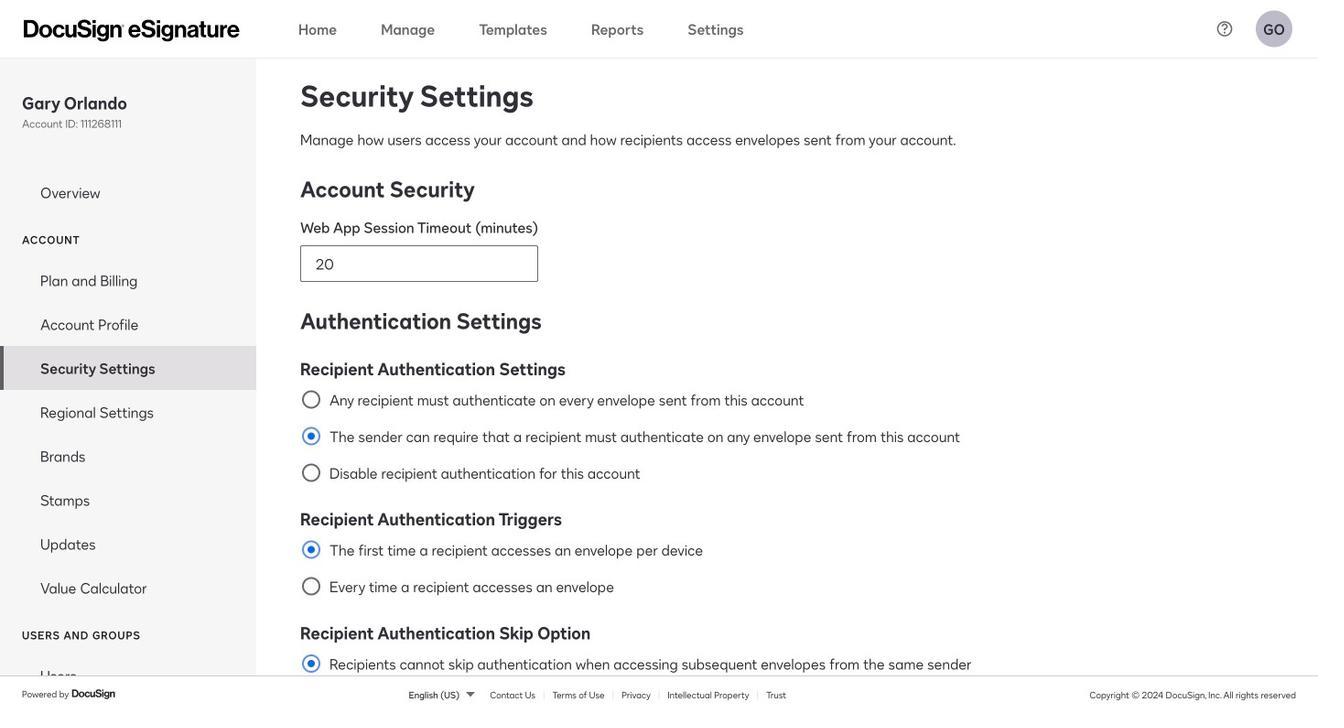 Task type: describe. For each thing, give the bounding box(es) containing it.
docusign admin image
[[24, 20, 240, 42]]

2 option group from the top
[[300, 619, 1274, 713]]



Task type: locate. For each thing, give the bounding box(es) containing it.
option group
[[300, 506, 1274, 605], [300, 619, 1274, 713]]

None text field
[[301, 246, 538, 281]]

1 option group from the top
[[300, 506, 1274, 605]]

docusign image
[[72, 687, 117, 701]]

1 vertical spatial option group
[[300, 619, 1274, 713]]

account element
[[0, 258, 256, 610]]

0 vertical spatial option group
[[300, 506, 1274, 605]]



Task type: vqa. For each thing, say whether or not it's contained in the screenshot.
logo
no



